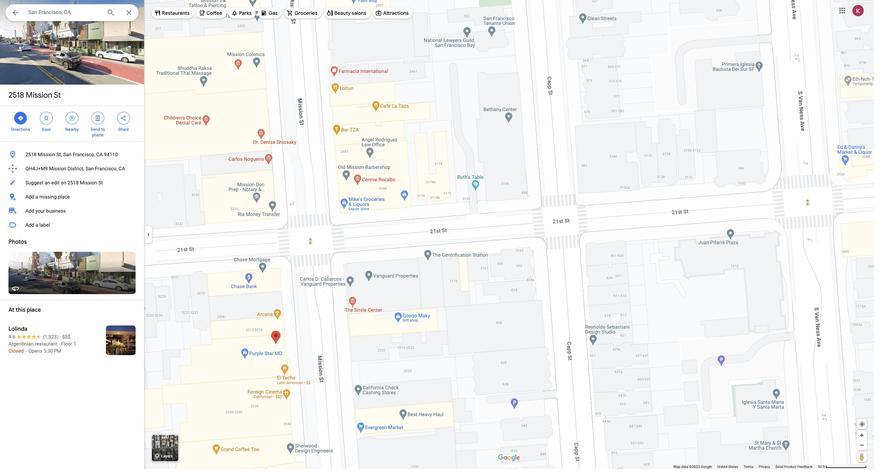 Task type: describe. For each thing, give the bounding box(es) containing it.
50 ft
[[818, 466, 825, 469]]

place inside button
[[58, 194, 70, 200]]

show your location image
[[859, 422, 866, 428]]

francisco, for st,
[[73, 152, 95, 158]]

2518 mission st main content
[[0, 0, 144, 470]]

ca for 2518 mission st, san francisco, ca 94110
[[96, 152, 103, 158]]

privacy
[[759, 466, 770, 469]]

photos
[[8, 239, 27, 246]]

mission for st,
[[38, 152, 55, 158]]

feedback
[[798, 466, 813, 469]]

san for st,
[[63, 152, 71, 158]]

groceries button
[[284, 5, 322, 22]]

product
[[784, 466, 797, 469]]

add a label
[[25, 223, 50, 228]]


[[43, 114, 50, 122]]

50 ft button
[[818, 466, 867, 469]]

add for add a label
[[25, 223, 34, 228]]

lolinda
[[8, 326, 27, 333]]

francisco, for district,
[[95, 166, 117, 172]]

0 vertical spatial st
[[54, 90, 61, 100]]

collapse side panel image
[[144, 231, 152, 239]]

at this place
[[8, 307, 41, 314]]

footer inside google maps 'element'
[[674, 465, 818, 470]]

qh4j+m9
[[25, 166, 48, 172]]

argentinian restaurant · floor 1 closed ⋅ opens 5:30 pm
[[8, 342, 76, 354]]

2518 inside "button"
[[68, 180, 79, 186]]

4.6
[[8, 335, 15, 340]]

add for add your business
[[25, 208, 34, 214]]

0 horizontal spatial place
[[27, 307, 41, 314]]

on
[[61, 180, 66, 186]]

send product feedback
[[776, 466, 813, 469]]

phone
[[92, 133, 104, 138]]

1
[[74, 342, 76, 347]]

to
[[101, 127, 105, 132]]

san for district,
[[85, 166, 94, 172]]

qh4j+m9 mission district, san francisco, ca button
[[0, 162, 144, 176]]

argentinian
[[8, 342, 34, 347]]

(1,523)
[[43, 335, 58, 340]]

gas
[[269, 10, 278, 16]]

San Francisco, CA field
[[6, 4, 138, 21]]

at
[[8, 307, 14, 314]]

coffee button
[[196, 5, 226, 22]]


[[120, 114, 127, 122]]

coffee
[[207, 10, 222, 16]]

groceries
[[295, 10, 318, 16]]

2518 mission st, san francisco, ca 94110 button
[[0, 148, 144, 162]]

add a missing place button
[[0, 190, 144, 204]]

none field inside san francisco, ca field
[[28, 8, 101, 17]]


[[95, 114, 101, 122]]

©2023
[[689, 466, 700, 469]]

ft
[[823, 466, 825, 469]]

attractions button
[[373, 5, 413, 22]]

map
[[674, 466, 681, 469]]

add a missing place
[[25, 194, 70, 200]]

attractions
[[383, 10, 409, 16]]

mission inside "button"
[[80, 180, 97, 186]]

4.6 stars 1,523 reviews image
[[8, 334, 58, 341]]

data
[[682, 466, 689, 469]]

zoom in image
[[860, 433, 865, 439]]

map data ©2023 google
[[674, 466, 712, 469]]

label
[[39, 223, 50, 228]]

gas button
[[258, 5, 282, 22]]

· inside argentinian restaurant · floor 1 closed ⋅ opens 5:30 pm
[[59, 342, 60, 347]]

$$$
[[62, 335, 70, 340]]

⋅
[[25, 349, 27, 354]]

send for send product feedback
[[776, 466, 784, 469]]

94110
[[104, 152, 118, 158]]

suggest an edit on 2518 mission st
[[25, 180, 103, 186]]

suggest
[[25, 180, 43, 186]]

floor
[[61, 342, 72, 347]]



Task type: vqa. For each thing, say whether or not it's contained in the screenshot.
2518 Mission St, San Francisco, CA 94110 button
yes



Task type: locate. For each thing, give the bounding box(es) containing it.
nearby
[[65, 127, 79, 132]]

terms button
[[744, 465, 754, 470]]

0 vertical spatial a
[[35, 194, 38, 200]]

a
[[35, 194, 38, 200], [35, 223, 38, 228]]

st inside "button"
[[98, 180, 103, 186]]

google
[[701, 466, 712, 469]]

2 horizontal spatial 2518
[[68, 180, 79, 186]]

francisco, down 94110
[[95, 166, 117, 172]]

francisco,
[[73, 152, 95, 158], [95, 166, 117, 172]]

united
[[717, 466, 728, 469]]

1 horizontal spatial place
[[58, 194, 70, 200]]

3 add from the top
[[25, 223, 34, 228]]

2518 up qh4j+m9
[[25, 152, 37, 158]]

add inside add a label button
[[25, 223, 34, 228]]

· left price: expensive icon
[[60, 335, 61, 340]]

0 horizontal spatial san
[[63, 152, 71, 158]]

1 vertical spatial ·
[[59, 342, 60, 347]]

your
[[35, 208, 45, 214]]

1 vertical spatial ca
[[119, 166, 125, 172]]

2518 right on
[[68, 180, 79, 186]]

district,
[[68, 166, 84, 172]]

united states
[[717, 466, 738, 469]]

restaurants
[[162, 10, 190, 16]]

mission for st
[[26, 90, 52, 100]]

st down qh4j+m9 mission district, san francisco, ca
[[98, 180, 103, 186]]

add left label
[[25, 223, 34, 228]]

st,
[[56, 152, 62, 158]]

2518 for 2518 mission st
[[8, 90, 24, 100]]

business
[[46, 208, 66, 214]]

save
[[42, 127, 51, 132]]

1 vertical spatial place
[[27, 307, 41, 314]]

0 vertical spatial francisco,
[[73, 152, 95, 158]]

add
[[25, 194, 34, 200], [25, 208, 34, 214], [25, 223, 34, 228]]

send up phone on the top left of the page
[[91, 127, 100, 132]]

0 vertical spatial add
[[25, 194, 34, 200]]

1 horizontal spatial san
[[85, 166, 94, 172]]

1 vertical spatial a
[[35, 223, 38, 228]]

opens
[[28, 349, 42, 354]]

a inside add a label button
[[35, 223, 38, 228]]

1 add from the top
[[25, 194, 34, 200]]

show street view coverage image
[[857, 452, 867, 463]]

2 a from the top
[[35, 223, 38, 228]]

1 vertical spatial san
[[85, 166, 94, 172]]

st up actions for 2518 mission st region
[[54, 90, 61, 100]]

google account: kenny nguyen  
(kenny.nguyen@adept.ai) image
[[853, 5, 864, 16]]

· $$$
[[60, 335, 70, 340]]

states
[[728, 466, 738, 469]]

2518 mission st, san francisco, ca 94110
[[25, 152, 118, 158]]

0 horizontal spatial send
[[91, 127, 100, 132]]

send inside "send to phone"
[[91, 127, 100, 132]]

2 vertical spatial 2518
[[68, 180, 79, 186]]

 button
[[6, 4, 25, 23]]


[[69, 114, 75, 122]]

place
[[58, 194, 70, 200], [27, 307, 41, 314]]

beauty salons button
[[324, 5, 371, 22]]

a inside add a missing place button
[[35, 194, 38, 200]]

terms
[[744, 466, 754, 469]]

add left your
[[25, 208, 34, 214]]

·
[[60, 335, 61, 340], [59, 342, 60, 347]]

missing
[[39, 194, 57, 200]]

san
[[63, 152, 71, 158], [85, 166, 94, 172]]

0 horizontal spatial st
[[54, 90, 61, 100]]

0 vertical spatial place
[[58, 194, 70, 200]]

price: expensive image
[[62, 335, 70, 340]]

1 vertical spatial 2518
[[25, 152, 37, 158]]

add a label button
[[0, 218, 144, 232]]

beauty salons
[[334, 10, 366, 16]]

0 vertical spatial send
[[91, 127, 100, 132]]

a left label
[[35, 223, 38, 228]]

st
[[54, 90, 61, 100], [98, 180, 103, 186]]

add for add a missing place
[[25, 194, 34, 200]]

layers
[[161, 455, 173, 459]]

0 vertical spatial ca
[[96, 152, 103, 158]]

0 vertical spatial ·
[[60, 335, 61, 340]]

a left missing
[[35, 194, 38, 200]]

mission
[[26, 90, 52, 100], [38, 152, 55, 158], [49, 166, 66, 172], [80, 180, 97, 186]]

1 horizontal spatial 2518
[[25, 152, 37, 158]]

send inside button
[[776, 466, 784, 469]]

50
[[818, 466, 822, 469]]

0 vertical spatial 2518
[[8, 90, 24, 100]]

5:30 pm
[[44, 349, 61, 354]]

2518 up 
[[8, 90, 24, 100]]

google maps element
[[0, 0, 874, 470]]

actions for 2518 mission st region
[[0, 106, 144, 142]]

footer containing map data ©2023 google
[[674, 465, 818, 470]]

mission down district,
[[80, 180, 97, 186]]

2 vertical spatial add
[[25, 223, 34, 228]]

2518 mission st
[[8, 90, 61, 100]]

ca
[[96, 152, 103, 158], [119, 166, 125, 172]]

0 horizontal spatial ca
[[96, 152, 103, 158]]

ca for qh4j+m9 mission district, san francisco, ca
[[119, 166, 125, 172]]

2518
[[8, 90, 24, 100], [25, 152, 37, 158], [68, 180, 79, 186]]

francisco, inside qh4j+m9 mission district, san francisco, ca button
[[95, 166, 117, 172]]

beauty
[[334, 10, 351, 16]]

1 vertical spatial send
[[776, 466, 784, 469]]

2518 inside button
[[25, 152, 37, 158]]

None field
[[28, 8, 101, 17]]

directions
[[11, 127, 30, 132]]

san right district,
[[85, 166, 94, 172]]

this
[[16, 307, 25, 314]]

 search field
[[6, 4, 138, 23]]

united states button
[[717, 465, 738, 470]]

add your business link
[[0, 204, 144, 218]]

2 add from the top
[[25, 208, 34, 214]]

· left "floor"
[[59, 342, 60, 347]]

1 horizontal spatial send
[[776, 466, 784, 469]]

a for missing
[[35, 194, 38, 200]]

edit
[[51, 180, 60, 186]]

send product feedback button
[[776, 465, 813, 470]]

mission left st,
[[38, 152, 55, 158]]

francisco, inside 2518 mission st, san francisco, ca 94110 button
[[73, 152, 95, 158]]

an
[[45, 180, 50, 186]]

closed
[[8, 349, 24, 354]]

mission for district,
[[49, 166, 66, 172]]

add inside add a missing place button
[[25, 194, 34, 200]]

salons
[[352, 10, 366, 16]]

send left product
[[776, 466, 784, 469]]

0 horizontal spatial 2518
[[8, 90, 24, 100]]

send to phone
[[91, 127, 105, 138]]

send for send to phone
[[91, 127, 100, 132]]

zoom out image
[[860, 443, 865, 449]]

add inside add your business link
[[25, 208, 34, 214]]

place down suggest an edit on 2518 mission st
[[58, 194, 70, 200]]

send
[[91, 127, 100, 132], [776, 466, 784, 469]]

1 a from the top
[[35, 194, 38, 200]]

qh4j+m9 mission district, san francisco, ca
[[25, 166, 125, 172]]

share
[[118, 127, 129, 132]]

parks button
[[229, 5, 256, 22]]

1 vertical spatial st
[[98, 180, 103, 186]]

0 vertical spatial san
[[63, 152, 71, 158]]

2518 for 2518 mission st, san francisco, ca 94110
[[25, 152, 37, 158]]

suggest an edit on 2518 mission st button
[[0, 176, 144, 190]]

place right 'this' on the bottom left of the page
[[27, 307, 41, 314]]

add your business
[[25, 208, 66, 214]]

1 vertical spatial add
[[25, 208, 34, 214]]

parks
[[239, 10, 252, 16]]


[[11, 8, 20, 18]]

mission up 
[[26, 90, 52, 100]]

mission down st,
[[49, 166, 66, 172]]

restaurants button
[[152, 5, 194, 22]]

a for label
[[35, 223, 38, 228]]

privacy button
[[759, 465, 770, 470]]

restaurant
[[35, 342, 57, 347]]

1 horizontal spatial ca
[[119, 166, 125, 172]]


[[17, 114, 24, 122]]

francisco, up district,
[[73, 152, 95, 158]]

1 vertical spatial francisco,
[[95, 166, 117, 172]]

san right st,
[[63, 152, 71, 158]]

1 horizontal spatial st
[[98, 180, 103, 186]]

add down the "suggest"
[[25, 194, 34, 200]]

footer
[[674, 465, 818, 470]]



